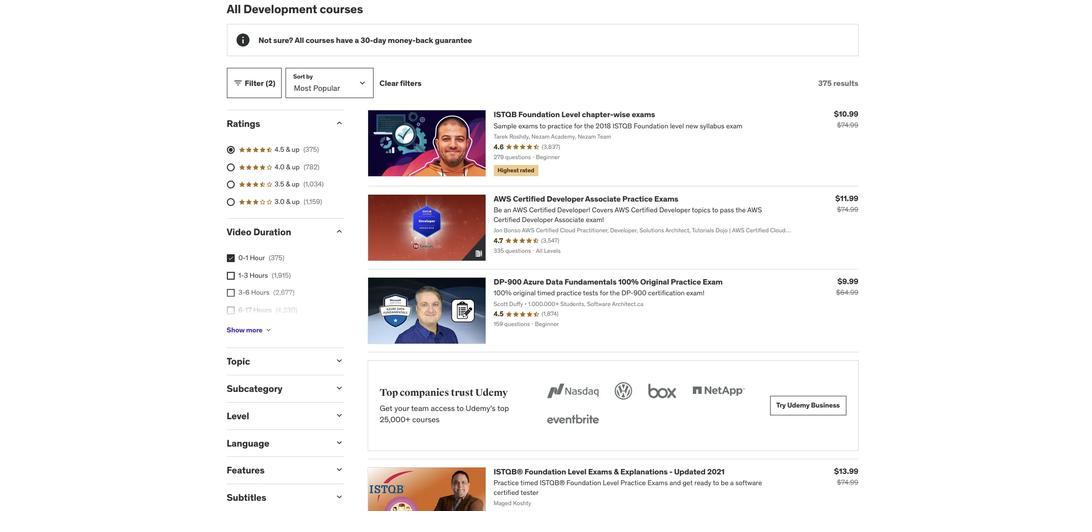 Task type: locate. For each thing, give the bounding box(es) containing it.
1 vertical spatial small image
[[334, 438, 344, 448]]

$74.99 inside $13.99 $74.99
[[837, 479, 858, 487]]

udemy up the udemy's
[[475, 387, 508, 399]]

up for 3.0 & up
[[292, 198, 300, 206]]

$74.99 down $13.99
[[837, 479, 858, 487]]

0 vertical spatial foundation
[[518, 110, 560, 119]]

language button
[[227, 438, 326, 450]]

up for 3.5 & up
[[292, 180, 299, 189]]

17
[[245, 306, 252, 315]]

small image for subcategory
[[334, 384, 344, 394]]

4.0 & up (782)
[[275, 163, 319, 171]]

aws
[[494, 194, 511, 204]]

& right 4.0
[[286, 163, 290, 171]]

$74.99
[[837, 121, 858, 130], [837, 205, 858, 214], [837, 479, 858, 487]]

udemy inside top companies trust udemy get your team access to udemy's top 25,000+ courses
[[475, 387, 508, 399]]

& for 4.0
[[286, 163, 290, 171]]

practice
[[622, 194, 653, 204], [671, 277, 701, 287]]

& left 'explanations'
[[614, 467, 619, 477]]

xsmall image
[[227, 255, 234, 263], [227, 272, 234, 280], [227, 290, 234, 298], [264, 327, 272, 335]]

xsmall image left 3-
[[227, 290, 234, 298]]

$74.99 down $11.99 in the right of the page
[[837, 205, 858, 214]]

day
[[373, 35, 386, 45]]

get
[[380, 404, 392, 414]]

ratings button
[[227, 118, 326, 130]]

try udemy business link
[[770, 397, 846, 416]]

language
[[227, 438, 269, 450]]

hours for 1-3 hours
[[250, 271, 268, 280]]

courses
[[320, 1, 363, 16], [306, 35, 334, 45], [412, 415, 440, 425]]

(1,034)
[[303, 180, 324, 189]]

show more
[[227, 326, 263, 335]]

foundation right istqb®
[[525, 467, 566, 477]]

900
[[507, 277, 522, 287]]

0 vertical spatial exams
[[654, 194, 678, 204]]

have
[[336, 35, 353, 45]]

foundation
[[518, 110, 560, 119], [525, 467, 566, 477]]

1-
[[238, 271, 244, 280]]

up for 4.0 & up
[[292, 163, 300, 171]]

up right the 3.0
[[292, 198, 300, 206]]

development
[[243, 1, 317, 16]]

$74.99 down $10.99
[[837, 121, 858, 130]]

0 horizontal spatial udemy
[[475, 387, 508, 399]]

1 horizontal spatial udemy
[[787, 402, 810, 411]]

up right 4.5
[[292, 145, 299, 154]]

a
[[355, 35, 359, 45]]

1 vertical spatial practice
[[671, 277, 701, 287]]

(2,677)
[[273, 289, 294, 298]]

$74.99 inside $10.99 $74.99
[[837, 121, 858, 130]]

0 vertical spatial $74.99
[[837, 121, 858, 130]]

video duration
[[227, 227, 291, 238]]

hours right 6
[[251, 289, 269, 298]]

0 vertical spatial udemy
[[475, 387, 508, 399]]

hours right 17
[[253, 306, 272, 315]]

filter (2)
[[245, 78, 275, 88]]

& for 4.5
[[286, 145, 290, 154]]

2 vertical spatial $74.99
[[837, 479, 858, 487]]

up
[[292, 145, 299, 154], [292, 163, 300, 171], [292, 180, 299, 189], [292, 198, 300, 206]]

1 $74.99 from the top
[[837, 121, 858, 130]]

3-6 hours (2,677)
[[238, 289, 294, 298]]

level
[[561, 110, 580, 119], [227, 411, 249, 422], [568, 467, 587, 477]]

4.5
[[275, 145, 284, 154]]

foundation right istqb
[[518, 110, 560, 119]]

2 $74.99 from the top
[[837, 205, 858, 214]]

practice right associate
[[622, 194, 653, 204]]

2 small image from the top
[[334, 438, 344, 448]]

1 vertical spatial (375)
[[269, 254, 284, 263]]

$11.99 $74.99
[[835, 194, 858, 214]]

hours right 3
[[250, 271, 268, 280]]

level button
[[227, 411, 326, 422]]

& right the 3.0
[[286, 198, 290, 206]]

azure
[[523, 277, 544, 287]]

try
[[776, 402, 786, 411]]

level for istqb®
[[568, 467, 587, 477]]

2 vertical spatial courses
[[412, 415, 440, 425]]

0 vertical spatial level
[[561, 110, 580, 119]]

xsmall image left the 0-
[[227, 255, 234, 263]]

& right 4.5
[[286, 145, 290, 154]]

$74.99 inside $11.99 $74.99
[[837, 205, 858, 214]]

certified
[[513, 194, 545, 204]]

courses up have
[[320, 1, 363, 16]]

istqb foundation level chapter-wise exams link
[[494, 110, 655, 119]]

1 small image from the top
[[334, 384, 344, 394]]

small image for topic
[[334, 357, 344, 366]]

all left development
[[227, 1, 241, 16]]

all
[[227, 1, 241, 16], [295, 35, 304, 45]]

3-
[[238, 289, 245, 298]]

topic
[[227, 356, 250, 368]]

1 vertical spatial courses
[[306, 35, 334, 45]]

all right sure?
[[295, 35, 304, 45]]

volkswagen image
[[613, 381, 634, 402]]

0 horizontal spatial (375)
[[269, 254, 284, 263]]

3 small image from the top
[[334, 493, 344, 503]]

xsmall image for 0-
[[227, 255, 234, 263]]

&
[[286, 145, 290, 154], [286, 163, 290, 171], [286, 180, 290, 189], [286, 198, 290, 206], [614, 467, 619, 477]]

0-
[[238, 254, 246, 263]]

xsmall image right more
[[264, 327, 272, 335]]

(375) for 0-1 hour (375)
[[269, 254, 284, 263]]

istqb
[[494, 110, 517, 119]]

0 horizontal spatial all
[[227, 1, 241, 16]]

1 horizontal spatial exams
[[654, 194, 678, 204]]

explanations
[[620, 467, 668, 477]]

hours
[[250, 271, 268, 280], [251, 289, 269, 298], [253, 306, 272, 315], [251, 324, 269, 332]]

0 vertical spatial courses
[[320, 1, 363, 16]]

1 vertical spatial $74.99
[[837, 205, 858, 214]]

(375) up "(782)" at top left
[[303, 145, 319, 154]]

xsmall image for 1-
[[227, 272, 234, 280]]

clear
[[379, 78, 398, 88]]

up left "(782)" at top left
[[292, 163, 300, 171]]

companies
[[400, 387, 449, 399]]

associate
[[585, 194, 621, 204]]

xsmall image left 1- at the left bottom of page
[[227, 272, 234, 280]]

1 vertical spatial udemy
[[787, 402, 810, 411]]

0 vertical spatial (375)
[[303, 145, 319, 154]]

(782)
[[304, 163, 319, 171]]

your
[[394, 404, 409, 414]]

& right "3.5"
[[286, 180, 290, 189]]

features button
[[227, 465, 326, 477]]

2 vertical spatial small image
[[334, 493, 344, 503]]

0 horizontal spatial exams
[[588, 467, 612, 477]]

$10.99
[[834, 109, 858, 119]]

try udemy business
[[776, 402, 840, 411]]

1 horizontal spatial (375)
[[303, 145, 319, 154]]

foundation for istqb
[[518, 110, 560, 119]]

small image
[[233, 78, 243, 88], [334, 118, 344, 128], [334, 227, 344, 237], [334, 357, 344, 366], [334, 411, 344, 421], [334, 466, 344, 476]]

0 vertical spatial practice
[[622, 194, 653, 204]]

1 vertical spatial foundation
[[525, 467, 566, 477]]

0 vertical spatial all
[[227, 1, 241, 16]]

practice left exam
[[671, 277, 701, 287]]

courses down team
[[412, 415, 440, 425]]

4.0
[[275, 163, 284, 171]]

clear filters button
[[379, 68, 421, 98]]

dp-900 azure data fundamentals 100% original practice exam link
[[494, 277, 723, 287]]

updated
[[674, 467, 706, 477]]

xsmall image inside the show more button
[[264, 327, 272, 335]]

1 vertical spatial all
[[295, 35, 304, 45]]

2 vertical spatial level
[[568, 467, 587, 477]]

1-3 hours (1,915)
[[238, 271, 291, 280]]

1 vertical spatial exams
[[588, 467, 612, 477]]

$74.99 for $13.99
[[837, 479, 858, 487]]

exams
[[654, 194, 678, 204], [588, 467, 612, 477]]

small image
[[334, 384, 344, 394], [334, 438, 344, 448], [334, 493, 344, 503]]

up right "3.5"
[[292, 180, 299, 189]]

(375) up "(1,915)"
[[269, 254, 284, 263]]

3 $74.99 from the top
[[837, 479, 858, 487]]

small image for video duration
[[334, 227, 344, 237]]

access
[[431, 404, 455, 414]]

business
[[811, 402, 840, 411]]

features
[[227, 465, 265, 477]]

show more button
[[227, 321, 272, 340]]

box image
[[646, 381, 679, 402]]

courses left have
[[306, 35, 334, 45]]

filter
[[245, 78, 264, 88]]

30-
[[361, 35, 373, 45]]

small image for ratings
[[334, 118, 344, 128]]

0 vertical spatial small image
[[334, 384, 344, 394]]

375 results status
[[818, 78, 858, 88]]

udemy right try
[[787, 402, 810, 411]]



Task type: describe. For each thing, give the bounding box(es) containing it.
(2)
[[266, 78, 275, 88]]

aws certified developer associate practice exams
[[494, 194, 678, 204]]

$9.99
[[838, 277, 858, 286]]

subcategory
[[227, 383, 282, 395]]

hours for 6-17 hours
[[253, 306, 272, 315]]

1
[[246, 254, 248, 263]]

data
[[546, 277, 563, 287]]

3.5 & up (1,034)
[[275, 180, 324, 189]]

3.0 & up (1,159)
[[275, 198, 322, 206]]

to
[[457, 404, 464, 414]]

istqb foundation level chapter-wise exams
[[494, 110, 655, 119]]

375 results
[[818, 78, 858, 88]]

more
[[246, 326, 263, 335]]

$74.99 for $11.99
[[837, 205, 858, 214]]

3.0
[[275, 198, 284, 206]]

back
[[415, 35, 433, 45]]

udemy's
[[466, 404, 496, 414]]

0 horizontal spatial practice
[[622, 194, 653, 204]]

all development courses
[[227, 1, 363, 16]]

& for 3.0
[[286, 198, 290, 206]]

-
[[669, 467, 672, 477]]

exams
[[632, 110, 655, 119]]

2021
[[707, 467, 725, 477]]

$11.99
[[835, 194, 858, 203]]

hours right 17+
[[251, 324, 269, 332]]

topic button
[[227, 356, 326, 368]]

6-
[[238, 306, 245, 315]]

(375) for 4.5 & up (375)
[[303, 145, 319, 154]]

$10.99 $74.99
[[834, 109, 858, 130]]

eventbrite image
[[545, 410, 601, 432]]

top
[[497, 404, 509, 414]]

$13.99
[[834, 467, 858, 477]]

sure?
[[273, 35, 293, 45]]

$9.99 $64.99
[[836, 277, 858, 297]]

1 horizontal spatial all
[[295, 35, 304, 45]]

17+
[[238, 324, 249, 332]]

375
[[818, 78, 832, 88]]

dp-900 azure data fundamentals 100% original practice exam
[[494, 277, 723, 287]]

& for 3.5
[[286, 180, 290, 189]]

aws certified developer associate practice exams link
[[494, 194, 678, 204]]

$74.99 for $10.99
[[837, 121, 858, 130]]

istqb®
[[494, 467, 523, 477]]

clear filters
[[379, 78, 421, 88]]

subtitles button
[[227, 493, 326, 504]]

money-
[[388, 35, 415, 45]]

courses inside top companies trust udemy get your team access to udemy's top 25,000+ courses
[[412, 415, 440, 425]]

netapp image
[[690, 381, 746, 402]]

6-17 hours (4,230)
[[238, 306, 297, 315]]

trust
[[451, 387, 474, 399]]

foundation for istqb®
[[525, 467, 566, 477]]

3
[[244, 271, 248, 280]]

show
[[227, 326, 245, 335]]

small image for level
[[334, 411, 344, 421]]

subcategory button
[[227, 383, 326, 395]]

duration
[[253, 227, 291, 238]]

4.5 & up (375)
[[275, 145, 319, 154]]

(4,230)
[[276, 306, 297, 315]]

3.5
[[275, 180, 284, 189]]

small image for features
[[334, 466, 344, 476]]

video duration button
[[227, 227, 326, 238]]

not
[[258, 35, 272, 45]]

guarantee
[[435, 35, 472, 45]]

nasdaq image
[[545, 381, 601, 402]]

up for 4.5 & up
[[292, 145, 299, 154]]

(1,915)
[[272, 271, 291, 280]]

level for istqb
[[561, 110, 580, 119]]

1 vertical spatial level
[[227, 411, 249, 422]]

hour
[[250, 254, 265, 263]]

small image for subtitles
[[334, 493, 344, 503]]

xsmall image for 3-
[[227, 290, 234, 298]]

subtitles
[[227, 493, 266, 504]]

original
[[640, 277, 669, 287]]

top companies trust udemy get your team access to udemy's top 25,000+ courses
[[380, 387, 509, 425]]

small image for language
[[334, 438, 344, 448]]

hours for 3-6 hours
[[251, 289, 269, 298]]

team
[[411, 404, 429, 414]]

1 horizontal spatial practice
[[671, 277, 701, 287]]

exam
[[703, 277, 723, 287]]

xsmall image
[[227, 307, 234, 315]]

6
[[245, 289, 249, 298]]

istqb® foundation level exams & explanations  - updated 2021
[[494, 467, 725, 477]]

100%
[[618, 277, 639, 287]]

wise
[[613, 110, 630, 119]]

chapter-
[[582, 110, 613, 119]]

results
[[833, 78, 858, 88]]

not sure? all courses have a 30-day money-back guarantee
[[258, 35, 472, 45]]

developer
[[547, 194, 584, 204]]

video
[[227, 227, 251, 238]]

dp-
[[494, 277, 507, 287]]

istqb® foundation level exams & explanations  - updated 2021 link
[[494, 467, 725, 477]]

ratings
[[227, 118, 260, 130]]

filters
[[400, 78, 421, 88]]

17+ hours
[[238, 324, 269, 332]]

25,000+
[[380, 415, 410, 425]]

0-1 hour (375)
[[238, 254, 284, 263]]

$64.99
[[836, 288, 858, 297]]



Task type: vqa. For each thing, say whether or not it's contained in the screenshot.


